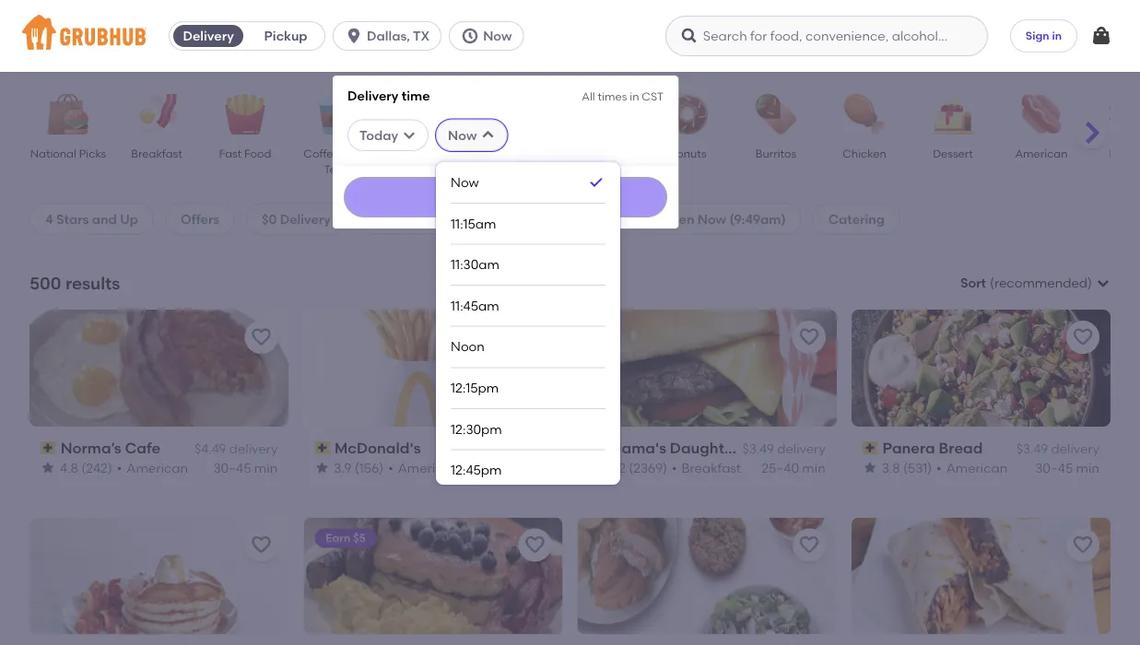 Task type: locate. For each thing, give the bounding box(es) containing it.
save this restaurant image
[[798, 326, 821, 348], [798, 535, 821, 557], [1073, 535, 1095, 557]]

mexican image
[[390, 94, 455, 135]]

0 horizontal spatial delivery
[[183, 28, 234, 44]]

2 • from the left
[[388, 460, 393, 476]]

1 30–45 from the left
[[213, 460, 251, 476]]

subscription pass image
[[41, 442, 57, 455], [863, 442, 879, 455]]

$3.49 up 25–40
[[743, 441, 775, 457]]

save this restaurant image
[[250, 326, 272, 348], [1073, 326, 1095, 348], [250, 535, 272, 557], [524, 535, 546, 557]]

1 horizontal spatial star icon image
[[315, 461, 329, 475]]

1 vertical spatial and
[[92, 211, 117, 227]]

delivery
[[229, 441, 278, 457], [503, 441, 552, 457], [778, 441, 826, 457], [1052, 441, 1100, 457]]

delivery for norma's cafe
[[229, 441, 278, 457]]

cafe
[[125, 439, 161, 457]]

in right "sign"
[[1053, 29, 1062, 42]]

2 $3.49 delivery from the left
[[1017, 441, 1100, 457]]

0 horizontal spatial in
[[630, 89, 640, 103]]

0 horizontal spatial $3.49
[[743, 441, 775, 457]]

•
[[117, 460, 122, 476], [388, 460, 393, 476], [672, 460, 677, 476], [937, 460, 942, 476]]

american down cafe
[[127, 460, 188, 476]]

1 horizontal spatial 30–45
[[1036, 460, 1074, 476]]

delivery for delivery time
[[348, 88, 399, 103]]

in inside sign in button
[[1053, 29, 1062, 42]]

4.8
[[60, 460, 78, 476]]

delivery up today at the left top
[[348, 88, 399, 103]]

2 star icon image from the left
[[315, 461, 329, 475]]

2 • american from the left
[[388, 460, 460, 476]]

up
[[120, 211, 138, 227]]

coffee
[[304, 147, 340, 160]]

dessert
[[933, 147, 974, 160]]

earn $5
[[326, 532, 366, 545]]

3 • american from the left
[[937, 460, 1008, 476]]

1 horizontal spatial breakfast
[[682, 460, 742, 476]]

0 horizontal spatial breakfast
[[131, 147, 182, 160]]

0 horizontal spatial min
[[254, 460, 278, 476]]

delivery for mcdonald's
[[503, 441, 552, 457]]

star icon image left 3.9
[[315, 461, 329, 475]]

$3.49 delivery
[[743, 441, 826, 457], [1017, 441, 1100, 457]]

1 • american from the left
[[117, 460, 188, 476]]

save this restaurant button
[[245, 321, 278, 354], [793, 321, 826, 354], [1067, 321, 1100, 354], [245, 529, 278, 562], [519, 529, 552, 562], [793, 529, 826, 562], [1067, 529, 1100, 562]]

svg image inside now button
[[461, 27, 480, 45]]

bread
[[939, 439, 983, 457]]

star icon image for panera bread
[[863, 461, 878, 475]]

american down the mcdonald's on the left of page
[[398, 460, 460, 476]]

1 min from the left
[[254, 460, 278, 476]]

results
[[65, 273, 120, 293]]

delivery
[[183, 28, 234, 44], [348, 88, 399, 103], [280, 211, 331, 227]]

1 horizontal spatial • american
[[388, 460, 460, 476]]

all
[[582, 89, 595, 103]]

svg image up mexican
[[402, 128, 417, 143]]

subscription pass image left panera
[[863, 442, 879, 455]]

2 subscription pass image from the left
[[863, 442, 879, 455]]

11:30am
[[451, 257, 500, 273]]

list box
[[451, 162, 606, 646]]

0 vertical spatial in
[[1053, 29, 1062, 42]]

2 vertical spatial delivery
[[280, 211, 331, 227]]

2 min from the left
[[803, 460, 826, 476]]

11:15am
[[451, 216, 497, 231]]

pickup button
[[247, 21, 325, 51]]

0 horizontal spatial • american
[[117, 460, 188, 476]]

and inside coffee and tea
[[343, 147, 364, 160]]

2 horizontal spatial min
[[1077, 460, 1100, 476]]

1 horizontal spatial and
[[343, 147, 364, 160]]

3.8 (531)
[[882, 460, 932, 476]]

30–45 min for panera bread
[[1036, 460, 1100, 476]]

4 • from the left
[[937, 460, 942, 476]]

• right (156)
[[388, 460, 393, 476]]

delivery for delivery
[[183, 28, 234, 44]]

2 horizontal spatial • american
[[937, 460, 1008, 476]]

(531)
[[904, 460, 932, 476]]

• american down the mcdonald's on the left of page
[[388, 460, 460, 476]]

min for norma's cafe
[[254, 460, 278, 476]]

0 horizontal spatial 30–45 min
[[213, 460, 278, 476]]

0 horizontal spatial 30–45
[[213, 460, 251, 476]]

in
[[1053, 29, 1062, 42], [630, 89, 640, 103]]

0 vertical spatial delivery
[[183, 28, 234, 44]]

now option
[[451, 162, 606, 204]]

30–45 min for norma's cafe
[[213, 460, 278, 476]]

12:45pm
[[451, 462, 502, 478]]

12:15pm
[[451, 380, 499, 396]]

0 horizontal spatial $3.49 delivery
[[743, 441, 826, 457]]

30–45 for panera bread
[[1036, 460, 1074, 476]]

• american for mcdonald's
[[388, 460, 460, 476]]

all times in cst
[[582, 89, 664, 103]]

3 min from the left
[[1077, 460, 1100, 476]]

delivery time
[[348, 88, 430, 103]]

0 horizontal spatial star icon image
[[41, 461, 55, 475]]

• for mcdonald's
[[388, 460, 393, 476]]

coffee and tea image
[[302, 94, 366, 135]]

breakfast image
[[124, 94, 189, 135]]

0 horizontal spatial subscription pass image
[[41, 442, 57, 455]]

coffee and tea
[[304, 147, 364, 176]]

in left cst
[[630, 89, 640, 103]]

svg image inside dallas, tx button
[[345, 27, 363, 45]]

1 horizontal spatial subscription pass image
[[589, 442, 605, 455]]

now
[[483, 28, 512, 44], [448, 127, 477, 143], [451, 174, 479, 190], [698, 211, 727, 227]]

burritos
[[756, 147, 797, 160]]

and up tea
[[343, 147, 364, 160]]

min for panera bread
[[1077, 460, 1100, 476]]

1 subscription pass image from the left
[[41, 442, 57, 455]]

2 subscription pass image from the left
[[589, 442, 605, 455]]

noon
[[451, 339, 485, 355]]

2 $3.49 from the left
[[1017, 441, 1049, 457]]

delivery button
[[170, 21, 247, 51]]

1 vertical spatial delivery
[[348, 88, 399, 103]]

now right tx
[[483, 28, 512, 44]]

2 horizontal spatial delivery
[[348, 88, 399, 103]]

0 vertical spatial and
[[343, 147, 364, 160]]

american
[[1016, 147, 1068, 160], [127, 460, 188, 476], [398, 460, 460, 476], [947, 460, 1008, 476]]

30–45
[[213, 460, 251, 476], [1036, 460, 1074, 476]]

subscription pass image left mama's
[[589, 442, 605, 455]]

1 horizontal spatial $3.49 delivery
[[1017, 441, 1100, 457]]

1 horizontal spatial svg image
[[680, 27, 699, 45]]

svg image up 'tacos'
[[481, 128, 496, 143]]

subscription pass image
[[315, 442, 331, 455], [589, 442, 605, 455]]

subscription pass image left the mcdonald's on the left of page
[[315, 442, 331, 455]]

• american down bread
[[937, 460, 1008, 476]]

dallas, tx button
[[333, 21, 449, 51]]

subscription pass image for panera bread
[[863, 442, 879, 455]]

tacos
[[495, 147, 527, 160]]

2 30–45 from the left
[[1036, 460, 1074, 476]]

cst
[[642, 89, 664, 103]]

svg image up donuts image
[[680, 27, 699, 45]]

$3.49 delivery for panera bread
[[1017, 441, 1100, 457]]

$3.49 right bread
[[1017, 441, 1049, 457]]

• for norma's cafe
[[117, 460, 122, 476]]

and left up
[[92, 211, 117, 227]]

star icon image left 4.8
[[41, 461, 55, 475]]

3 star icon image from the left
[[863, 461, 878, 475]]

star icon image
[[41, 461, 55, 475], [315, 461, 329, 475], [863, 461, 878, 475]]

svg image right tx
[[461, 27, 480, 45]]

2 delivery from the left
[[503, 441, 552, 457]]

delivery left pickup
[[183, 28, 234, 44]]

svg image left dallas,
[[345, 27, 363, 45]]

main navigation navigation
[[0, 0, 1141, 646]]

1 horizontal spatial min
[[803, 460, 826, 476]]

• down panera bread
[[937, 460, 942, 476]]

offers
[[181, 211, 220, 227]]

0 horizontal spatial svg image
[[402, 128, 417, 143]]

hamburgers
[[566, 147, 633, 160]]

30–45 min
[[213, 460, 278, 476], [1036, 460, 1100, 476]]

$0
[[262, 211, 277, 227]]

minutes
[[392, 211, 442, 227]]

american down bread
[[947, 460, 1008, 476]]

1 horizontal spatial 30–45 min
[[1036, 460, 1100, 476]]

fast
[[219, 147, 242, 160]]

1 horizontal spatial in
[[1053, 29, 1062, 42]]

1 horizontal spatial $3.49
[[1017, 441, 1049, 457]]

11:45am
[[451, 298, 500, 314]]

time
[[402, 88, 430, 103]]

now up less
[[451, 174, 479, 190]]

svg image
[[1091, 25, 1113, 47], [345, 27, 363, 45], [461, 27, 480, 45], [481, 128, 496, 143]]

3 • from the left
[[672, 460, 677, 476]]

star icon image left 3.8
[[863, 461, 878, 475]]

1 star icon image from the left
[[41, 461, 55, 475]]

1 horizontal spatial delivery
[[280, 211, 331, 227]]

delivery right $0 in the top left of the page
[[280, 211, 331, 227]]

• down 'norma's cafe' at the left of the page
[[117, 460, 122, 476]]

0 vertical spatial svg image
[[680, 27, 699, 45]]

4 delivery from the left
[[1052, 441, 1100, 457]]

delivery inside button
[[183, 28, 234, 44]]

1 30–45 min from the left
[[213, 460, 278, 476]]

2 30–45 min from the left
[[1036, 460, 1100, 476]]

• right (2369) on the right
[[672, 460, 677, 476]]

$3.49 delivery for mama's daughter's diner
[[743, 441, 826, 457]]

daughter's
[[670, 439, 751, 457]]

diner
[[754, 439, 793, 457]]

health
[[1110, 147, 1141, 160]]

0 horizontal spatial subscription pass image
[[315, 442, 331, 455]]

norma's cafe
[[61, 439, 161, 457]]

2 horizontal spatial star icon image
[[863, 461, 878, 475]]

1 delivery from the left
[[229, 441, 278, 457]]

1 $3.49 delivery from the left
[[743, 441, 826, 457]]

4
[[45, 211, 53, 227]]

list box containing now
[[451, 162, 606, 646]]

donuts image
[[656, 94, 720, 135]]

breakfast down daughter's
[[682, 460, 742, 476]]

open now (9:49am)
[[660, 211, 786, 227]]

subscription pass image left norma's
[[41, 442, 57, 455]]

tacos image
[[479, 94, 543, 135]]

1 $3.49 from the left
[[743, 441, 775, 457]]

breakfast down the breakfast image
[[131, 147, 182, 160]]

• american for panera bread
[[937, 460, 1008, 476]]

star icon image for norma's cafe
[[41, 461, 55, 475]]

• american
[[117, 460, 188, 476], [388, 460, 460, 476], [937, 460, 1008, 476]]

• american down cafe
[[117, 460, 188, 476]]

mama's
[[609, 439, 667, 457]]

svg image
[[680, 27, 699, 45], [402, 128, 417, 143]]

breakfast
[[131, 147, 182, 160], [682, 460, 742, 476]]

1 vertical spatial svg image
[[402, 128, 417, 143]]

1 • from the left
[[117, 460, 122, 476]]

1 vertical spatial in
[[630, 89, 640, 103]]

svg image right sign in button
[[1091, 25, 1113, 47]]

$3.49 for bread
[[1017, 441, 1049, 457]]

mexican
[[400, 147, 445, 160]]

1 horizontal spatial subscription pass image
[[863, 442, 879, 455]]

$3.49
[[743, 441, 775, 457], [1017, 441, 1049, 457]]

now inside option
[[451, 174, 479, 190]]

times
[[598, 89, 627, 103]]

3 delivery from the left
[[778, 441, 826, 457]]

national picks
[[30, 147, 106, 160]]

1 subscription pass image from the left
[[315, 442, 331, 455]]



Task type: describe. For each thing, give the bounding box(es) containing it.
20–35
[[488, 460, 525, 476]]

(156)
[[355, 460, 384, 476]]

less
[[461, 211, 489, 227]]

3.9 (156)
[[334, 460, 384, 476]]

national picks image
[[36, 94, 101, 135]]

dessert image
[[921, 94, 986, 135]]

national
[[30, 147, 76, 160]]

american for panera bread
[[947, 460, 1008, 476]]

delivery for panera bread
[[1052, 441, 1100, 457]]

(9:49am)
[[730, 211, 786, 227]]

3.9
[[334, 460, 352, 476]]

$4.49
[[195, 441, 226, 457]]

food
[[244, 147, 272, 160]]

open
[[660, 211, 695, 227]]

(2369)
[[629, 460, 668, 476]]

(242)
[[81, 460, 112, 476]]

update button
[[344, 177, 668, 218]]

donuts
[[669, 147, 707, 160]]

30–45 for norma's cafe
[[213, 460, 251, 476]]

or
[[445, 211, 458, 227]]

tea
[[324, 163, 344, 176]]

list box inside main navigation navigation
[[451, 162, 606, 646]]

subscription pass image for norma's cafe
[[41, 442, 57, 455]]

grubhub+
[[554, 211, 617, 227]]

american image
[[1010, 94, 1074, 135]]

30
[[373, 211, 389, 227]]

4 stars and up
[[45, 211, 138, 227]]

0 horizontal spatial and
[[92, 211, 117, 227]]

panera bread
[[883, 439, 983, 457]]

picks
[[79, 147, 106, 160]]

fast food image
[[213, 94, 278, 135]]

min for mama's daughter's diner
[[803, 460, 826, 476]]

sign
[[1026, 29, 1050, 42]]

update
[[485, 190, 527, 204]]

chicken image
[[833, 94, 897, 135]]

mcdonald's
[[335, 439, 421, 457]]

4.2
[[608, 460, 626, 476]]

hamburgers image
[[567, 94, 632, 135]]

500 results
[[30, 273, 120, 293]]

earn
[[326, 532, 351, 545]]

pickup
[[264, 28, 308, 44]]

• american for norma's cafe
[[117, 460, 188, 476]]

sign in button
[[1011, 19, 1078, 53]]

$0.99 delivery
[[468, 441, 552, 457]]

now inside button
[[483, 28, 512, 44]]

0 vertical spatial breakfast
[[131, 147, 182, 160]]

$0.99
[[468, 441, 500, 457]]

• for panera bread
[[937, 460, 942, 476]]

american down "american" image on the right top of the page
[[1016, 147, 1068, 160]]

panera
[[883, 439, 936, 457]]

4.2 (2369) • breakfast
[[608, 460, 742, 476]]

12:30pm
[[451, 421, 502, 437]]

fast food
[[219, 147, 272, 160]]

25–40
[[762, 460, 800, 476]]

now button
[[449, 21, 532, 51]]

check icon image
[[588, 173, 606, 192]]

subscription pass image for mcdonald's
[[315, 442, 331, 455]]

mama's daughter's diner
[[609, 439, 793, 457]]

$5
[[353, 532, 366, 545]]

now left tacos image
[[448, 127, 477, 143]]

$4.49 delivery
[[195, 441, 278, 457]]

sign in
[[1026, 29, 1062, 42]]

norma's
[[61, 439, 121, 457]]

30 minutes or less
[[373, 211, 489, 227]]

subscription pass image for mama's daughter's diner
[[589, 442, 605, 455]]

american for mcdonald's
[[398, 460, 460, 476]]

chicken
[[843, 147, 887, 160]]

american for norma's cafe
[[127, 460, 188, 476]]

stars
[[56, 211, 89, 227]]

dallas,
[[367, 28, 410, 44]]

500
[[30, 273, 61, 293]]

$0 delivery
[[262, 211, 331, 227]]

burritos image
[[744, 94, 809, 135]]

star icon image for mcdonald's
[[315, 461, 329, 475]]

now right 'open'
[[698, 211, 727, 227]]

dallas, tx
[[367, 28, 430, 44]]

25–40 min
[[762, 460, 826, 476]]

$3.49 for daughter's
[[743, 441, 775, 457]]

tx
[[413, 28, 430, 44]]

today
[[360, 127, 398, 143]]

delivery for mama's daughter's diner
[[778, 441, 826, 457]]

3.8
[[882, 460, 901, 476]]

4.8 (242)
[[60, 460, 112, 476]]

1 vertical spatial breakfast
[[682, 460, 742, 476]]

catering
[[829, 211, 885, 227]]



Task type: vqa. For each thing, say whether or not it's contained in the screenshot.
$10.19
no



